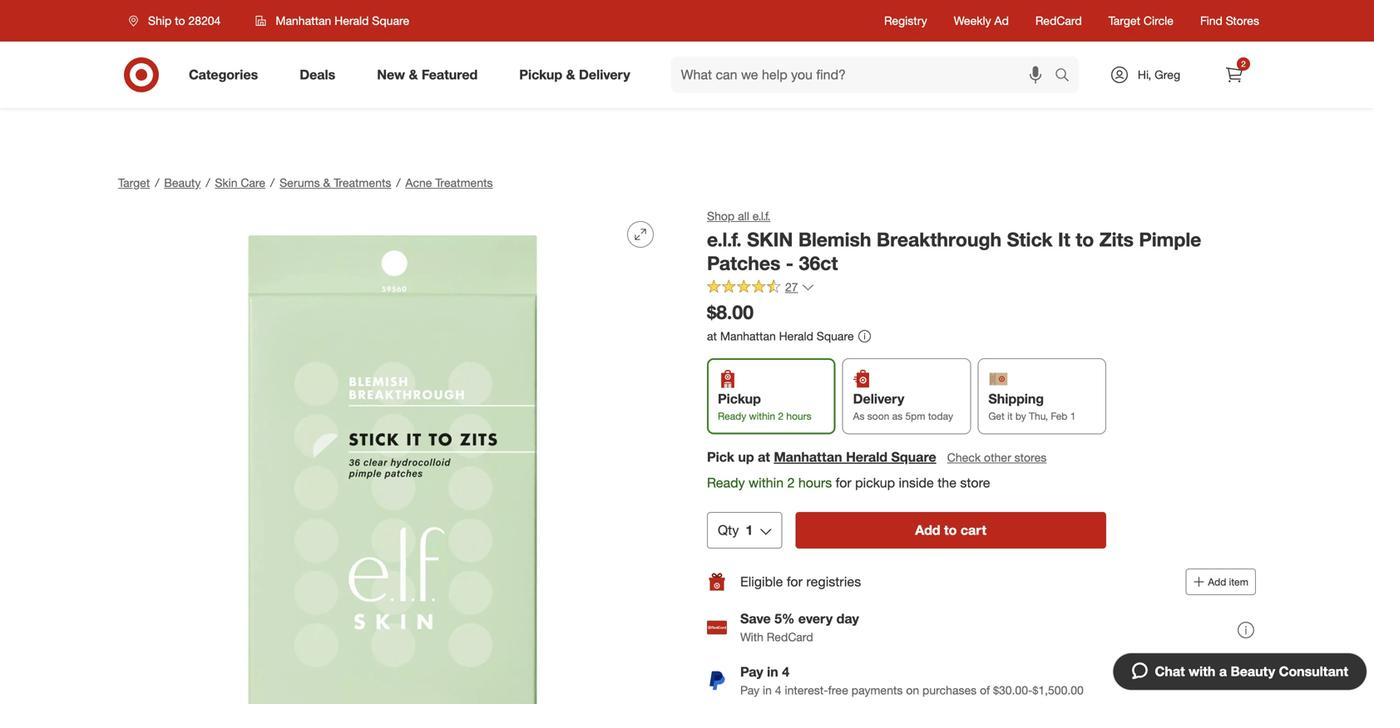 Task type: vqa. For each thing, say whether or not it's contained in the screenshot.
Target Circle's Target
yes



Task type: locate. For each thing, give the bounding box(es) containing it.
& inside 'link'
[[566, 67, 575, 83]]

4 up 'interest-'
[[782, 664, 789, 681]]

stores
[[1014, 450, 1047, 465]]

2 vertical spatial manhattan
[[774, 449, 842, 465]]

2 vertical spatial square
[[891, 449, 936, 465]]

add left the item
[[1208, 576, 1226, 589]]

0 vertical spatial redcard
[[1036, 13, 1082, 28]]

to right it
[[1076, 228, 1094, 251]]

treatments right acne
[[435, 176, 493, 190]]

4 left 'interest-'
[[775, 684, 782, 698]]

qty
[[718, 523, 739, 539]]

1 horizontal spatial 2
[[787, 475, 795, 491]]

today
[[928, 410, 953, 423]]

square
[[372, 13, 409, 28], [817, 329, 854, 343], [891, 449, 936, 465]]

ready inside pickup ready within 2 hours
[[718, 410, 746, 423]]

1 vertical spatial delivery
[[853, 391, 904, 407]]

1 right the feb
[[1070, 410, 1076, 423]]

1 vertical spatial at
[[758, 449, 770, 465]]

eligible for registries
[[740, 574, 861, 590]]

shop
[[707, 209, 735, 223]]

add to cart button
[[795, 513, 1106, 549]]

0 horizontal spatial delivery
[[579, 67, 630, 83]]

4
[[782, 664, 789, 681], [775, 684, 782, 698]]

ship to 28204
[[148, 13, 221, 28]]

consultant
[[1279, 664, 1348, 680]]

1 vertical spatial target
[[118, 176, 150, 190]]

hours down pick up at manhattan herald square
[[798, 475, 832, 491]]

to inside dropdown button
[[175, 13, 185, 28]]

1 horizontal spatial pickup
[[718, 391, 761, 407]]

target left circle at the right of the page
[[1109, 13, 1140, 28]]

square down 36ct
[[817, 329, 854, 343]]

1 vertical spatial for
[[787, 574, 803, 590]]

beauty right a
[[1231, 664, 1275, 680]]

serums & treatments
[[280, 176, 391, 190]]

treatments
[[334, 176, 391, 190], [435, 176, 493, 190]]

1 horizontal spatial herald
[[779, 329, 813, 343]]

2 horizontal spatial square
[[891, 449, 936, 465]]

0 vertical spatial hours
[[786, 410, 812, 423]]

0 vertical spatial to
[[175, 13, 185, 28]]

all
[[738, 209, 749, 223]]

shipping
[[988, 391, 1044, 407]]

shop all e.l.f. e.l.f. skin blemish breakthrough stick it to zits pimple patches - 36ct
[[707, 209, 1201, 275]]

1 right qty on the right bottom of page
[[746, 523, 753, 539]]

new & featured link
[[363, 57, 498, 93]]

purchases
[[922, 684, 977, 698]]

28204
[[188, 13, 221, 28]]

hi,
[[1138, 67, 1151, 82]]

in left 'interest-'
[[763, 684, 772, 698]]

at manhattan herald square
[[707, 329, 854, 343]]

to right ship
[[175, 13, 185, 28]]

pickup inside 'link'
[[519, 67, 562, 83]]

1 horizontal spatial 4
[[782, 664, 789, 681]]

1 horizontal spatial target
[[1109, 13, 1140, 28]]

ready within 2 hours for pickup inside the store
[[707, 475, 990, 491]]

0 horizontal spatial pickup
[[519, 67, 562, 83]]

1 vertical spatial hours
[[798, 475, 832, 491]]

1 vertical spatial herald
[[779, 329, 813, 343]]

0 horizontal spatial square
[[372, 13, 409, 28]]

check other stores
[[947, 450, 1047, 465]]

1 vertical spatial square
[[817, 329, 854, 343]]

serums & treatments link
[[280, 176, 391, 190]]

2 inside pickup ready within 2 hours
[[778, 410, 784, 423]]

1 horizontal spatial 1
[[1070, 410, 1076, 423]]

2 vertical spatial herald
[[846, 449, 888, 465]]

ad
[[994, 13, 1009, 28]]

1 horizontal spatial beauty
[[1231, 664, 1275, 680]]

1 vertical spatial redcard
[[767, 630, 813, 645]]

1 vertical spatial 2
[[778, 410, 784, 423]]

redcard inside save 5% every day with redcard
[[767, 630, 813, 645]]

for down manhattan herald square button
[[836, 475, 852, 491]]

target link
[[118, 176, 150, 190]]

1 horizontal spatial treatments
[[435, 176, 493, 190]]

5%
[[774, 611, 795, 627]]

1 vertical spatial to
[[1076, 228, 1094, 251]]

redcard down 5%
[[767, 630, 813, 645]]

add
[[915, 523, 940, 539], [1208, 576, 1226, 589]]

add for add to cart
[[915, 523, 940, 539]]

0 vertical spatial 4
[[782, 664, 789, 681]]

hours up pick up at manhattan herald square
[[786, 410, 812, 423]]

herald down '27' in the top of the page
[[779, 329, 813, 343]]

1 vertical spatial ready
[[707, 475, 745, 491]]

in
[[767, 664, 778, 681], [763, 684, 772, 698]]

for right eligible
[[787, 574, 803, 590]]

qty 1
[[718, 523, 753, 539]]

care
[[241, 176, 265, 190]]

0 vertical spatial target
[[1109, 13, 1140, 28]]

0 vertical spatial e.l.f.
[[753, 209, 771, 223]]

0 horizontal spatial redcard
[[767, 630, 813, 645]]

& for pickup
[[566, 67, 575, 83]]

1 horizontal spatial for
[[836, 475, 852, 491]]

find
[[1200, 13, 1223, 28]]

up
[[738, 449, 754, 465]]

registry link
[[884, 12, 927, 29]]

target left beauty "link"
[[118, 176, 150, 190]]

2 within from the top
[[749, 475, 784, 491]]

categories link
[[175, 57, 279, 93]]

1 within from the top
[[749, 410, 775, 423]]

skin care
[[215, 176, 265, 190]]

within down "up" on the right bottom of page
[[749, 475, 784, 491]]

eligible
[[740, 574, 783, 590]]

delivery inside delivery as soon as 5pm today
[[853, 391, 904, 407]]

0 vertical spatial beauty
[[164, 176, 201, 190]]

weekly
[[954, 13, 991, 28]]

beauty left "skin"
[[164, 176, 201, 190]]

1 vertical spatial beauty
[[1231, 664, 1275, 680]]

to
[[175, 13, 185, 28], [1076, 228, 1094, 251], [944, 523, 957, 539]]

registry
[[884, 13, 927, 28]]

0 horizontal spatial for
[[787, 574, 803, 590]]

delivery
[[579, 67, 630, 83], [853, 391, 904, 407]]

0 vertical spatial herald
[[335, 13, 369, 28]]

0 horizontal spatial target
[[118, 176, 150, 190]]

the
[[938, 475, 957, 491]]

treatments left acne
[[334, 176, 391, 190]]

on
[[906, 684, 919, 698]]

0 vertical spatial square
[[372, 13, 409, 28]]

0 horizontal spatial herald
[[335, 13, 369, 28]]

to inside button
[[944, 523, 957, 539]]

deals link
[[285, 57, 356, 93]]

0 vertical spatial 2
[[1241, 59, 1246, 69]]

square up inside
[[891, 449, 936, 465]]

e.l.f. right all on the top right
[[753, 209, 771, 223]]

0 vertical spatial pickup
[[519, 67, 562, 83]]

herald up deals link
[[335, 13, 369, 28]]

1 horizontal spatial delivery
[[853, 391, 904, 407]]

to left cart
[[944, 523, 957, 539]]

within inside pickup ready within 2 hours
[[749, 410, 775, 423]]

1 pay from the top
[[740, 664, 763, 681]]

0 vertical spatial pay
[[740, 664, 763, 681]]

check
[[947, 450, 981, 465]]

1 vertical spatial 1
[[746, 523, 753, 539]]

2 horizontal spatial &
[[566, 67, 575, 83]]

1
[[1070, 410, 1076, 423], [746, 523, 753, 539]]

target
[[1109, 13, 1140, 28], [118, 176, 150, 190]]

at right "up" on the right bottom of page
[[758, 449, 770, 465]]

target circle
[[1109, 13, 1174, 28]]

of
[[980, 684, 990, 698]]

registries
[[806, 574, 861, 590]]

0 horizontal spatial add
[[915, 523, 940, 539]]

0 horizontal spatial treatments
[[334, 176, 391, 190]]

pickup for ready
[[718, 391, 761, 407]]

0 horizontal spatial at
[[707, 329, 717, 343]]

chat with a beauty consultant button
[[1113, 653, 1367, 691]]

manhattan up ready within 2 hours for pickup inside the store
[[774, 449, 842, 465]]

0 horizontal spatial &
[[323, 176, 330, 190]]

0 horizontal spatial 2
[[778, 410, 784, 423]]

1 horizontal spatial add
[[1208, 576, 1226, 589]]

0 horizontal spatial 4
[[775, 684, 782, 698]]

2 down pick up at manhattan herald square
[[787, 475, 795, 491]]

acne treatments link
[[405, 176, 493, 190]]

e.l.f. down shop
[[707, 228, 742, 251]]

ready up pick
[[718, 410, 746, 423]]

e.l.f.
[[753, 209, 771, 223], [707, 228, 742, 251]]

weekly ad link
[[954, 12, 1009, 29]]

1 horizontal spatial &
[[409, 67, 418, 83]]

interest-
[[785, 684, 828, 698]]

manhattan down '$8.00'
[[720, 329, 776, 343]]

manhattan up "deals"
[[276, 13, 331, 28]]

manhattan herald square button
[[774, 448, 936, 467]]

5pm
[[905, 410, 925, 423]]

2 up pick up at manhattan herald square
[[778, 410, 784, 423]]

categories
[[189, 67, 258, 83]]

2 pay from the top
[[740, 684, 760, 698]]

0 vertical spatial within
[[749, 410, 775, 423]]

free
[[828, 684, 848, 698]]

1 vertical spatial within
[[749, 475, 784, 491]]

0 horizontal spatial to
[[175, 13, 185, 28]]

ready down pick
[[707, 475, 745, 491]]

blemish
[[798, 228, 871, 251]]

in down save 5% every day with redcard
[[767, 664, 778, 681]]

pay
[[740, 664, 763, 681], [740, 684, 760, 698]]

within up "up" on the right bottom of page
[[749, 410, 775, 423]]

manhattan herald square button
[[245, 6, 420, 36]]

redcard up search
[[1036, 13, 1082, 28]]

pickup & delivery
[[519, 67, 630, 83]]

at down '$8.00'
[[707, 329, 717, 343]]

square up 'new'
[[372, 13, 409, 28]]

0 vertical spatial manhattan
[[276, 13, 331, 28]]

2 down stores
[[1241, 59, 1246, 69]]

square inside dropdown button
[[372, 13, 409, 28]]

0 vertical spatial ready
[[718, 410, 746, 423]]

patches
[[707, 252, 781, 275]]

target circle link
[[1109, 12, 1174, 29]]

herald up pickup
[[846, 449, 888, 465]]

pickup inside pickup ready within 2 hours
[[718, 391, 761, 407]]

1 treatments from the left
[[334, 176, 391, 190]]

1 horizontal spatial e.l.f.
[[753, 209, 771, 223]]

get
[[988, 410, 1005, 423]]

as
[[853, 410, 865, 423]]

manhattan inside dropdown button
[[276, 13, 331, 28]]

0 vertical spatial in
[[767, 664, 778, 681]]

2 horizontal spatial herald
[[846, 449, 888, 465]]

at
[[707, 329, 717, 343], [758, 449, 770, 465]]

find stores
[[1200, 13, 1259, 28]]

1 vertical spatial add
[[1208, 576, 1226, 589]]

2 vertical spatial to
[[944, 523, 957, 539]]

0 horizontal spatial e.l.f.
[[707, 228, 742, 251]]

add left cart
[[915, 523, 940, 539]]

to for 28204
[[175, 13, 185, 28]]

1 horizontal spatial redcard
[[1036, 13, 1082, 28]]

2 horizontal spatial 2
[[1241, 59, 1246, 69]]

0 vertical spatial add
[[915, 523, 940, 539]]

0 vertical spatial 1
[[1070, 410, 1076, 423]]

1 horizontal spatial square
[[817, 329, 854, 343]]

1 horizontal spatial to
[[944, 523, 957, 539]]

0 vertical spatial delivery
[[579, 67, 630, 83]]

2 horizontal spatial to
[[1076, 228, 1094, 251]]

1 vertical spatial pickup
[[718, 391, 761, 407]]

stick
[[1007, 228, 1053, 251]]

1 vertical spatial pay
[[740, 684, 760, 698]]



Task type: describe. For each thing, give the bounding box(es) containing it.
manhattan herald square
[[276, 13, 409, 28]]

item
[[1229, 576, 1249, 589]]

breakthrough
[[877, 228, 1002, 251]]

new
[[377, 67, 405, 83]]

2 treatments from the left
[[435, 176, 493, 190]]

pick up at manhattan herald square
[[707, 449, 936, 465]]

pay in 4 pay in 4 interest-free payments on purchases of $30.00-$1,500.00
[[740, 664, 1084, 698]]

pickup for &
[[519, 67, 562, 83]]

thu,
[[1029, 410, 1048, 423]]

redcard link
[[1036, 12, 1082, 29]]

it
[[1007, 410, 1013, 423]]

to for cart
[[944, 523, 957, 539]]

zits
[[1099, 228, 1134, 251]]

add item
[[1208, 576, 1249, 589]]

every
[[798, 611, 833, 627]]

What can we help you find? suggestions appear below search field
[[671, 57, 1059, 93]]

36ct
[[799, 252, 838, 275]]

$30.00-
[[993, 684, 1033, 698]]

1 vertical spatial 4
[[775, 684, 782, 698]]

check other stores button
[[946, 449, 1047, 467]]

as
[[892, 410, 903, 423]]

27 link
[[707, 279, 815, 298]]

hi, greg
[[1138, 67, 1180, 82]]

ship
[[148, 13, 172, 28]]

skin
[[215, 176, 237, 190]]

$8.00
[[707, 301, 754, 324]]

pickup ready within 2 hours
[[718, 391, 812, 423]]

target for target "link"
[[118, 176, 150, 190]]

2 vertical spatial 2
[[787, 475, 795, 491]]

hours inside pickup ready within 2 hours
[[786, 410, 812, 423]]

find stores link
[[1200, 12, 1259, 29]]

27
[[785, 280, 798, 294]]

other
[[984, 450, 1011, 465]]

& for new
[[409, 67, 418, 83]]

save
[[740, 611, 771, 627]]

-
[[786, 252, 794, 275]]

with
[[1189, 664, 1216, 680]]

with
[[740, 630, 764, 645]]

save 5% every day with redcard
[[740, 611, 859, 645]]

1 horizontal spatial at
[[758, 449, 770, 465]]

0 vertical spatial at
[[707, 329, 717, 343]]

pickup
[[855, 475, 895, 491]]

2 link
[[1216, 57, 1253, 93]]

shipping get it by thu, feb 1
[[988, 391, 1076, 423]]

1 vertical spatial in
[[763, 684, 772, 698]]

add for add item
[[1208, 576, 1226, 589]]

0 horizontal spatial beauty
[[164, 176, 201, 190]]

by
[[1016, 410, 1026, 423]]

& for serums
[[323, 176, 330, 190]]

weekly ad
[[954, 13, 1009, 28]]

it
[[1058, 228, 1070, 251]]

delivery inside 'link'
[[579, 67, 630, 83]]

0 horizontal spatial 1
[[746, 523, 753, 539]]

search
[[1047, 68, 1087, 84]]

1 vertical spatial e.l.f.
[[707, 228, 742, 251]]

beauty inside button
[[1231, 664, 1275, 680]]

stores
[[1226, 13, 1259, 28]]

to inside 'shop all e.l.f. e.l.f. skin blemish breakthrough stick it to zits pimple patches - 36ct'
[[1076, 228, 1094, 251]]

soon
[[867, 410, 889, 423]]

feb
[[1051, 410, 1068, 423]]

chat with a beauty consultant
[[1155, 664, 1348, 680]]

cart
[[961, 523, 987, 539]]

deals
[[300, 67, 335, 83]]

search button
[[1047, 57, 1087, 96]]

1 vertical spatial manhattan
[[720, 329, 776, 343]]

acne treatments
[[405, 176, 493, 190]]

new & featured
[[377, 67, 478, 83]]

$1,500.00
[[1033, 684, 1084, 698]]

greg
[[1155, 67, 1180, 82]]

acne
[[405, 176, 432, 190]]

herald inside manhattan herald square dropdown button
[[335, 13, 369, 28]]

add item button
[[1186, 569, 1256, 596]]

inside
[[899, 475, 934, 491]]

e.l.f. skin blemish breakthrough stick it to zits pimple patches - 36ct, 1 of 8 image
[[118, 208, 667, 705]]

beauty link
[[164, 176, 201, 190]]

payments
[[852, 684, 903, 698]]

1 inside shipping get it by thu, feb 1
[[1070, 410, 1076, 423]]

pimple
[[1139, 228, 1201, 251]]

pick
[[707, 449, 734, 465]]

circle
[[1144, 13, 1174, 28]]

day
[[836, 611, 859, 627]]

add to cart
[[915, 523, 987, 539]]

0 vertical spatial for
[[836, 475, 852, 491]]

delivery as soon as 5pm today
[[853, 391, 953, 423]]

serums
[[280, 176, 320, 190]]

skin
[[747, 228, 793, 251]]

ship to 28204 button
[[118, 6, 238, 36]]

target for target circle
[[1109, 13, 1140, 28]]



